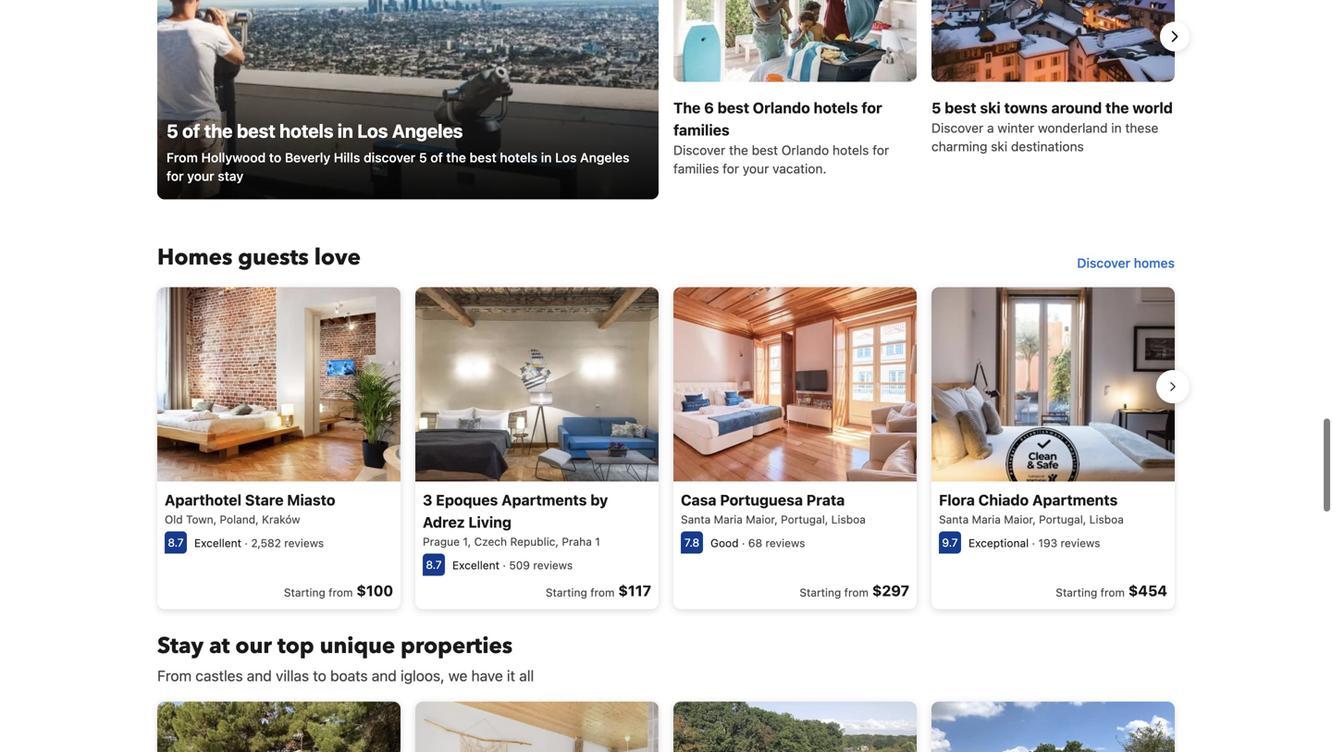 Task type: locate. For each thing, give the bounding box(es) containing it.
2 lisboa from the left
[[1090, 513, 1124, 526]]

9.7 element
[[939, 532, 961, 554]]

homes
[[1134, 255, 1175, 270]]

1 horizontal spatial 8.7 element
[[423, 554, 445, 576]]

families
[[674, 121, 730, 139], [674, 161, 719, 176]]

discover left homes at the top right
[[1077, 255, 1131, 270]]

1 apartments from the left
[[502, 491, 587, 509]]

ski
[[980, 99, 1001, 116], [991, 139, 1008, 154]]

towns
[[1004, 99, 1048, 116]]

1 horizontal spatial to
[[313, 667, 326, 685]]

1 from from the left
[[329, 586, 353, 599]]

portugal, up 193
[[1039, 513, 1086, 526]]

5
[[932, 99, 941, 116], [167, 120, 178, 141], [419, 150, 427, 165]]

discover up charming
[[932, 120, 984, 135]]

from inside 5 of the best hotels in los angeles from hollywood to beverly hills discover 5 of the best hotels in los angeles for your stay
[[167, 150, 198, 165]]

portugal, down prata
[[781, 513, 828, 526]]

and
[[247, 667, 272, 685], [372, 667, 397, 685]]

0 vertical spatial to
[[269, 150, 281, 165]]

from down stay
[[157, 667, 192, 685]]

4 starting from the left
[[1056, 586, 1098, 599]]

to inside 5 of the best hotels in los angeles from hollywood to beverly hills discover 5 of the best hotels in los angeles for your stay
[[269, 150, 281, 165]]

1 maria from the left
[[714, 513, 743, 526]]

to
[[269, 150, 281, 165], [313, 667, 326, 685]]

0 vertical spatial from
[[167, 150, 198, 165]]

beverly
[[285, 150, 330, 165]]

santa inside casa portuguesa prata santa maria maior, portugal, lisboa
[[681, 513, 711, 526]]

from left the $117
[[590, 586, 615, 599]]

casa portuguesa prata santa maria maior, portugal, lisboa
[[681, 491, 866, 526]]

maria down 'chiado' on the right bottom
[[972, 513, 1001, 526]]

8.7 element for adrez
[[423, 554, 445, 576]]

1 horizontal spatial in
[[541, 150, 552, 165]]

maria up good
[[714, 513, 743, 526]]

republic,
[[510, 535, 559, 548]]

1 horizontal spatial and
[[372, 667, 397, 685]]

the inside the '5 best ski towns around the world discover a winter wonderland in these charming ski destinations'
[[1106, 99, 1129, 116]]

starting inside starting from $100
[[284, 586, 325, 599]]

angeles
[[392, 120, 463, 141], [580, 150, 630, 165]]

1 horizontal spatial angeles
[[580, 150, 630, 165]]

ski down a
[[991, 139, 1008, 154]]

reviews right 68
[[766, 537, 805, 550]]

lisboa down prata
[[831, 513, 866, 526]]

0 horizontal spatial 8.7 element
[[165, 532, 187, 554]]

apartments up 193
[[1033, 491, 1118, 509]]

2 apartments from the left
[[1033, 491, 1118, 509]]

from
[[167, 150, 198, 165], [157, 667, 192, 685]]

starting left $297
[[800, 586, 841, 599]]

0 vertical spatial orlando
[[753, 99, 810, 116]]

from inside starting from $100
[[329, 586, 353, 599]]

1 portugal, from the left
[[781, 513, 828, 526]]

maior, down 'chiado' on the right bottom
[[1004, 513, 1036, 526]]

maior, inside 'flora chiado apartments santa maria maior, portugal, lisboa'
[[1004, 513, 1036, 526]]

families down the
[[674, 161, 719, 176]]

best
[[718, 99, 749, 116], [945, 99, 977, 116], [237, 120, 275, 141], [752, 142, 778, 158], [470, 150, 497, 165]]

0 vertical spatial 8.7
[[168, 536, 184, 549]]

ski up a
[[980, 99, 1001, 116]]

families down 6
[[674, 121, 730, 139]]

1 vertical spatial excellent
[[452, 559, 500, 572]]

0 vertical spatial excellent
[[194, 537, 241, 550]]

for inside 5 of the best hotels in los angeles from hollywood to beverly hills discover 5 of the best hotels in los angeles for your stay
[[167, 168, 184, 183]]

excellent down 1,
[[452, 559, 500, 572]]

7.8 element
[[681, 532, 703, 554]]

$100
[[357, 582, 393, 600]]

1 lisboa from the left
[[831, 513, 866, 526]]

from
[[329, 586, 353, 599], [590, 586, 615, 599], [844, 586, 869, 599], [1101, 586, 1125, 599]]

8.7 element down the prague
[[423, 554, 445, 576]]

portugal, inside casa portuguesa prata santa maria maior, portugal, lisboa
[[781, 513, 828, 526]]

in
[[338, 120, 353, 141], [1111, 120, 1122, 135], [541, 150, 552, 165]]

0 horizontal spatial excellent
[[194, 537, 241, 550]]

0 vertical spatial families
[[674, 121, 730, 139]]

2 starting from the left
[[546, 586, 587, 599]]

2 from from the left
[[590, 586, 615, 599]]

5 inside the '5 best ski towns around the world discover a winter wonderland in these charming ski destinations'
[[932, 99, 941, 116]]

· for portuguesa
[[742, 537, 745, 550]]

· left 68
[[742, 537, 745, 550]]

0 horizontal spatial and
[[247, 667, 272, 685]]

· left 509
[[503, 559, 506, 572]]

czech
[[474, 535, 507, 548]]

starting inside starting from $454
[[1056, 586, 1098, 599]]

to inside the stay at our top unique properties from castles and villas to boats and igloos, we have it all
[[313, 667, 326, 685]]

2 vertical spatial discover
[[1077, 255, 1131, 270]]

from left the hollywood
[[167, 150, 198, 165]]

1 vertical spatial 8.7
[[426, 559, 442, 572]]

excellent for poland,
[[194, 537, 241, 550]]

0 horizontal spatial excellent element
[[194, 537, 241, 550]]

adrez
[[423, 514, 465, 531]]

from inside the starting from $297
[[844, 586, 869, 599]]

excellent for living
[[452, 559, 500, 572]]

starting inside starting from $117
[[546, 586, 587, 599]]

santa inside 'flora chiado apartments santa maria maior, portugal, lisboa'
[[939, 513, 969, 526]]

apartments up republic,
[[502, 491, 587, 509]]

starting up top
[[284, 586, 325, 599]]

· left 193
[[1032, 537, 1035, 550]]

0 horizontal spatial portugal,
[[781, 513, 828, 526]]

santa for casa portuguesa prata
[[681, 513, 711, 526]]

kraków
[[262, 513, 300, 526]]

santa for flora chiado apartments
[[939, 513, 969, 526]]

maior,
[[746, 513, 778, 526], [1004, 513, 1036, 526]]

lisboa
[[831, 513, 866, 526], [1090, 513, 1124, 526]]

portuguesa
[[720, 491, 803, 509]]

the
[[674, 99, 701, 116]]

starting inside the starting from $297
[[800, 586, 841, 599]]

0 horizontal spatial maria
[[714, 513, 743, 526]]

1 vertical spatial families
[[674, 161, 719, 176]]

0 horizontal spatial discover
[[674, 142, 726, 158]]

starting from $100
[[284, 582, 393, 600]]

1 vertical spatial orlando
[[782, 142, 829, 158]]

portugal, for apartments
[[1039, 513, 1086, 526]]

at
[[209, 631, 230, 662]]

the
[[1106, 99, 1129, 116], [204, 120, 233, 141], [729, 142, 748, 158], [446, 150, 466, 165]]

8.7 for town,
[[168, 536, 184, 549]]

· for epoques
[[503, 559, 506, 572]]

all
[[519, 667, 534, 685]]

apartments for maior,
[[1033, 491, 1118, 509]]

8.7 down the prague
[[426, 559, 442, 572]]

8.7
[[168, 536, 184, 549], [426, 559, 442, 572]]

the inside the 6 best orlando hotels for families discover the best orlando hotels for families for your vacation.
[[729, 142, 748, 158]]

9.7
[[942, 536, 958, 549]]

1 starting from the left
[[284, 586, 325, 599]]

0 horizontal spatial maior,
[[746, 513, 778, 526]]

good · 68 reviews
[[711, 537, 805, 550]]

0 horizontal spatial santa
[[681, 513, 711, 526]]

discover
[[932, 120, 984, 135], [674, 142, 726, 158], [1077, 255, 1131, 270]]

5 for 5 best ski towns around the world
[[932, 99, 941, 116]]

·
[[245, 537, 248, 550], [742, 537, 745, 550], [1032, 537, 1035, 550], [503, 559, 506, 572]]

lisboa for prata
[[831, 513, 866, 526]]

your
[[743, 161, 769, 176], [187, 168, 214, 183]]

2 maior, from the left
[[1004, 513, 1036, 526]]

1 vertical spatial from
[[157, 667, 192, 685]]

from inside starting from $454
[[1101, 586, 1125, 599]]

lisboa for apartments
[[1090, 513, 1124, 526]]

8.7 element down the old
[[165, 532, 187, 554]]

from left $297
[[844, 586, 869, 599]]

starting
[[284, 586, 325, 599], [546, 586, 587, 599], [800, 586, 841, 599], [1056, 586, 1098, 599]]

2 horizontal spatial in
[[1111, 120, 1122, 135]]

excellent · 509 reviews
[[452, 559, 573, 572]]

starting from $117
[[546, 582, 651, 600]]

maria inside casa portuguesa prata santa maria maior, portugal, lisboa
[[714, 513, 743, 526]]

santa down casa
[[681, 513, 711, 526]]

excellent down "town,"
[[194, 537, 241, 550]]

· left the 2,582
[[245, 537, 248, 550]]

starting for $297
[[800, 586, 841, 599]]

portugal, inside 'flora chiado apartments santa maria maior, portugal, lisboa'
[[1039, 513, 1086, 526]]

for
[[862, 99, 882, 116], [873, 142, 889, 158], [723, 161, 739, 176], [167, 168, 184, 183]]

2 santa from the left
[[939, 513, 969, 526]]

excellent element down "town,"
[[194, 537, 241, 550]]

discover inside the '5 best ski towns around the world discover a winter wonderland in these charming ski destinations'
[[932, 120, 984, 135]]

1 horizontal spatial santa
[[939, 513, 969, 526]]

1,
[[463, 535, 471, 548]]

1 vertical spatial to
[[313, 667, 326, 685]]

and down our
[[247, 667, 272, 685]]

8.7 down the old
[[168, 536, 184, 549]]

portugal,
[[781, 513, 828, 526], [1039, 513, 1086, 526]]

0 vertical spatial of
[[182, 120, 200, 141]]

stare
[[245, 491, 284, 509]]

0 vertical spatial 5
[[932, 99, 941, 116]]

your left stay
[[187, 168, 214, 183]]

1 horizontal spatial maria
[[972, 513, 1001, 526]]

good element
[[711, 537, 739, 550]]

1 vertical spatial 5
[[167, 120, 178, 141]]

1 horizontal spatial excellent element
[[452, 559, 500, 572]]

5 best ski towns around the world discover a winter wonderland in these charming ski destinations
[[932, 99, 1173, 154]]

region
[[142, 280, 1190, 617]]

1 vertical spatial of
[[430, 150, 443, 165]]

0 horizontal spatial your
[[187, 168, 214, 183]]

maior, for chiado
[[1004, 513, 1036, 526]]

$117
[[618, 582, 651, 600]]

reviews for stare
[[284, 537, 324, 550]]

discover inside the 6 best orlando hotels for families discover the best orlando hotels for families for your vacation.
[[674, 142, 726, 158]]

0 horizontal spatial los
[[357, 120, 388, 141]]

the 6 best orlando hotels for families discover the best orlando hotels for families for your vacation.
[[674, 99, 889, 176]]

excellent element down 1,
[[452, 559, 500, 572]]

3 starting from the left
[[800, 586, 841, 599]]

of
[[182, 120, 200, 141], [430, 150, 443, 165]]

lisboa inside casa portuguesa prata santa maria maior, portugal, lisboa
[[831, 513, 866, 526]]

1 vertical spatial angeles
[[580, 150, 630, 165]]

excellent
[[194, 537, 241, 550], [452, 559, 500, 572]]

1 horizontal spatial apartments
[[1033, 491, 1118, 509]]

2 horizontal spatial discover
[[1077, 255, 1131, 270]]

1 vertical spatial discover
[[674, 142, 726, 158]]

5 of the best hotels in los angeles region
[[142, 0, 1190, 213]]

68
[[748, 537, 762, 550]]

2 portugal, from the left
[[1039, 513, 1086, 526]]

orlando
[[753, 99, 810, 116], [782, 142, 829, 158]]

your left vacation.
[[743, 161, 769, 176]]

2 maria from the left
[[972, 513, 1001, 526]]

from left the $454
[[1101, 586, 1125, 599]]

hills
[[334, 150, 360, 165]]

0 horizontal spatial 8.7
[[168, 536, 184, 549]]

0 horizontal spatial to
[[269, 150, 281, 165]]

2 horizontal spatial 5
[[932, 99, 941, 116]]

1 horizontal spatial excellent
[[452, 559, 500, 572]]

3 from from the left
[[844, 586, 869, 599]]

maior, down portuguesa
[[746, 513, 778, 526]]

unique
[[320, 631, 395, 662]]

1 vertical spatial los
[[555, 150, 577, 165]]

from inside starting from $117
[[590, 586, 615, 599]]

maria inside 'flora chiado apartments santa maria maior, portugal, lisboa'
[[972, 513, 1001, 526]]

1 horizontal spatial lisboa
[[1090, 513, 1124, 526]]

1 santa from the left
[[681, 513, 711, 526]]

discover for best
[[932, 120, 984, 135]]

your inside 5 of the best hotels in los angeles from hollywood to beverly hills discover 5 of the best hotels in los angeles for your stay
[[187, 168, 214, 183]]

discover down 6
[[674, 142, 726, 158]]

0 vertical spatial excellent element
[[194, 537, 241, 550]]

to right villas
[[313, 667, 326, 685]]

starting down praha
[[546, 586, 587, 599]]

reviews down kraków
[[284, 537, 324, 550]]

1 vertical spatial excellent element
[[452, 559, 500, 572]]

santa down flora
[[939, 513, 969, 526]]

1 horizontal spatial discover
[[932, 120, 984, 135]]

from left $100
[[329, 586, 353, 599]]

8.7 element
[[165, 532, 187, 554], [423, 554, 445, 576]]

los
[[357, 120, 388, 141], [555, 150, 577, 165]]

starting down 193
[[1056, 586, 1098, 599]]

4 from from the left
[[1101, 586, 1125, 599]]

0 horizontal spatial 5
[[167, 120, 178, 141]]

1 horizontal spatial portugal,
[[1039, 513, 1086, 526]]

1 horizontal spatial 5
[[419, 150, 427, 165]]

apartments inside 3 epoques apartments by adrez living prague 1, czech republic, praha 1
[[502, 491, 587, 509]]

apartments inside 'flora chiado apartments santa maria maior, portugal, lisboa'
[[1033, 491, 1118, 509]]

0 horizontal spatial lisboa
[[831, 513, 866, 526]]

1 maior, from the left
[[746, 513, 778, 526]]

and right boats
[[372, 667, 397, 685]]

homes guests love
[[157, 242, 361, 273]]

maior, inside casa portuguesa prata santa maria maior, portugal, lisboa
[[746, 513, 778, 526]]

0 vertical spatial discover
[[932, 120, 984, 135]]

lisboa inside 'flora chiado apartments santa maria maior, portugal, lisboa'
[[1090, 513, 1124, 526]]

chiado
[[979, 491, 1029, 509]]

0 horizontal spatial angeles
[[392, 120, 463, 141]]

1 horizontal spatial maior,
[[1004, 513, 1036, 526]]

epoques
[[436, 491, 498, 509]]

lisboa up starting from $454
[[1090, 513, 1124, 526]]

1 horizontal spatial of
[[430, 150, 443, 165]]

excellent element
[[194, 537, 241, 550], [452, 559, 500, 572]]

old
[[165, 513, 183, 526]]

to left beverly
[[269, 150, 281, 165]]

reviews right 193
[[1061, 537, 1100, 550]]

1 horizontal spatial 8.7
[[426, 559, 442, 572]]

reviews down republic,
[[533, 559, 573, 572]]

0 vertical spatial los
[[357, 120, 388, 141]]

0 horizontal spatial apartments
[[502, 491, 587, 509]]

hollywood
[[201, 150, 266, 165]]

1 horizontal spatial your
[[743, 161, 769, 176]]

starting for $100
[[284, 586, 325, 599]]

apartments
[[502, 491, 587, 509], [1033, 491, 1118, 509]]

1
[[595, 535, 600, 548]]

stay at our top unique properties from castles and villas to boats and igloos, we have it all
[[157, 631, 534, 685]]

villas
[[276, 667, 309, 685]]



Task type: vqa. For each thing, say whether or not it's contained in the screenshot.
Santa within Casa Portuguesa Prata Santa Maria Maior, Portugal, Lisboa
yes



Task type: describe. For each thing, give the bounding box(es) containing it.
flora
[[939, 491, 975, 509]]

exceptional
[[969, 537, 1029, 550]]

charming
[[932, 139, 988, 154]]

excellent element for poland,
[[194, 537, 241, 550]]

to for unique
[[313, 667, 326, 685]]

a
[[987, 120, 994, 135]]

from inside the stay at our top unique properties from castles and villas to boats and igloos, we have it all
[[157, 667, 192, 685]]

· for chiado
[[1032, 537, 1035, 550]]

prague
[[423, 535, 460, 548]]

0 vertical spatial angeles
[[392, 120, 463, 141]]

exceptional element
[[969, 537, 1029, 550]]

love
[[314, 242, 361, 273]]

town,
[[186, 513, 217, 526]]

prata
[[807, 491, 845, 509]]

8.7 for adrez
[[426, 559, 442, 572]]

5 of the best hotels in los angeles from hollywood to beverly hills discover 5 of the best hotels in los angeles for your stay
[[167, 120, 630, 183]]

to for hotels
[[269, 150, 281, 165]]

$454
[[1129, 582, 1168, 600]]

starting from $297
[[800, 582, 909, 600]]

reviews for portuguesa
[[766, 537, 805, 550]]

in inside the '5 best ski towns around the world discover a winter wonderland in these charming ski destinations'
[[1111, 120, 1122, 135]]

2,582
[[251, 537, 281, 550]]

2 families from the top
[[674, 161, 719, 176]]

7.8
[[684, 536, 700, 549]]

exceptional · 193 reviews
[[969, 537, 1100, 550]]

discover
[[364, 150, 416, 165]]

homes
[[157, 242, 233, 273]]

world
[[1133, 99, 1173, 116]]

have
[[471, 667, 503, 685]]

we
[[449, 667, 468, 685]]

aparthotel stare miasto old town, poland, kraków
[[165, 491, 335, 526]]

portugal, for prata
[[781, 513, 828, 526]]

excellent · 2,582 reviews
[[194, 537, 324, 550]]

0 vertical spatial ski
[[980, 99, 1001, 116]]

maior, for portuguesa
[[746, 513, 778, 526]]

wonderland
[[1038, 120, 1108, 135]]

miasto
[[287, 491, 335, 509]]

1 vertical spatial ski
[[991, 139, 1008, 154]]

these
[[1125, 120, 1159, 135]]

best inside the '5 best ski towns around the world discover a winter wonderland in these charming ski destinations'
[[945, 99, 977, 116]]

from for $297
[[844, 586, 869, 599]]

praha
[[562, 535, 592, 548]]

starting from $454
[[1056, 582, 1168, 600]]

1 horizontal spatial los
[[555, 150, 577, 165]]

193
[[1038, 537, 1058, 550]]

properties
[[401, 631, 513, 662]]

top
[[277, 631, 314, 662]]

winter
[[998, 120, 1035, 135]]

good
[[711, 537, 739, 550]]

from for $454
[[1101, 586, 1125, 599]]

guests
[[238, 242, 309, 273]]

0 horizontal spatial in
[[338, 120, 353, 141]]

maria for portuguesa
[[714, 513, 743, 526]]

next image
[[1164, 25, 1186, 47]]

aparthotel
[[165, 491, 242, 509]]

starting for $454
[[1056, 586, 1098, 599]]

509
[[509, 559, 530, 572]]

stay
[[157, 631, 204, 662]]

1 families from the top
[[674, 121, 730, 139]]

apartments for living
[[502, 491, 587, 509]]

stay
[[218, 168, 243, 183]]

living
[[468, 514, 512, 531]]

poland,
[[220, 513, 259, 526]]

· for stare
[[245, 537, 248, 550]]

region containing aparthotel stare miasto
[[142, 280, 1190, 617]]

2 and from the left
[[372, 667, 397, 685]]

5 for 5 of the best hotels in los angeles
[[167, 120, 178, 141]]

reviews for epoques
[[533, 559, 573, 572]]

3 epoques apartments by adrez living prague 1, czech republic, praha 1
[[423, 491, 608, 548]]

$297
[[872, 582, 909, 600]]

from for $117
[[590, 586, 615, 599]]

boats
[[330, 667, 368, 685]]

reviews for chiado
[[1061, 537, 1100, 550]]

castles
[[196, 667, 243, 685]]

maria for chiado
[[972, 513, 1001, 526]]

0 horizontal spatial of
[[182, 120, 200, 141]]

destinations
[[1011, 139, 1084, 154]]

3
[[423, 491, 432, 509]]

flora chiado apartments santa maria maior, portugal, lisboa
[[939, 491, 1124, 526]]

casa
[[681, 491, 717, 509]]

discover homes link
[[1070, 246, 1182, 280]]

starting for $117
[[546, 586, 587, 599]]

around
[[1052, 99, 1102, 116]]

2 vertical spatial 5
[[419, 150, 427, 165]]

1 and from the left
[[247, 667, 272, 685]]

it
[[507, 667, 515, 685]]

excellent element for living
[[452, 559, 500, 572]]

your inside the 6 best orlando hotels for families discover the best orlando hotels for families for your vacation.
[[743, 161, 769, 176]]

6
[[704, 99, 714, 116]]

discover for 6
[[674, 142, 726, 158]]

discover homes
[[1077, 255, 1175, 270]]

vacation.
[[773, 161, 827, 176]]

our
[[235, 631, 272, 662]]

from for $100
[[329, 586, 353, 599]]

by
[[591, 491, 608, 509]]

8.7 element for town,
[[165, 532, 187, 554]]

igloos,
[[401, 667, 445, 685]]



